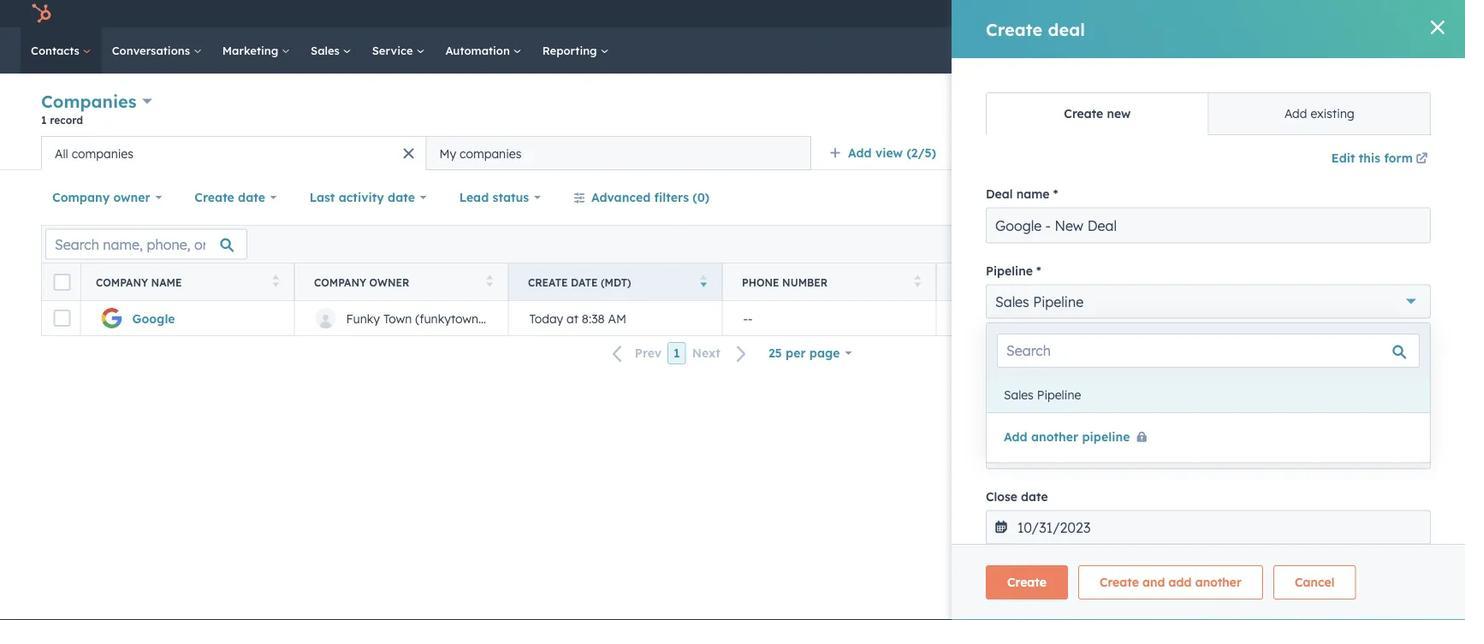 Task type: describe. For each thing, give the bounding box(es) containing it.
and
[[1158, 534, 1179, 549]]

1 (mdt) from the left
[[601, 276, 631, 289]]

my
[[440, 146, 456, 161]]

number
[[782, 276, 828, 289]]

name
[[151, 276, 182, 289]]

reporting
[[542, 43, 600, 57]]

(2/5)
[[907, 146, 937, 160]]

funky button
[[1359, 0, 1443, 27]]

save
[[1134, 575, 1163, 590]]

halligan
[[1163, 138, 1214, 153]]

associated for payments
[[1275, 534, 1336, 549]]

deals (0)
[[1137, 294, 1191, 309]]

contacts link
[[21, 27, 102, 74]]

page
[[810, 346, 840, 361]]

my companies
[[440, 146, 522, 161]]

press to sort. image for phone number
[[915, 275, 921, 287]]

lead
[[459, 190, 489, 205]]

associated for opportunities
[[1298, 331, 1360, 346]]

sales
[[311, 43, 343, 57]]

1 horizontal spatial owner
[[369, 276, 410, 289]]

create date
[[195, 190, 265, 205]]

menu containing funky
[[1101, 0, 1445, 27]]

country/regi
[[1384, 276, 1465, 289]]

descending sort. press to sort ascending. element
[[701, 275, 707, 290]]

(0) for tickets
[[1183, 406, 1200, 421]]

activity
[[339, 190, 384, 205]]

search button
[[1421, 36, 1450, 65]]

with for collect and track payments associated with this company using hubspot payments.
[[1340, 534, 1363, 549]]

payments (0) button
[[1099, 482, 1441, 528]]

+ add for track the customer requests associated with this record.
[[1414, 406, 1448, 421]]

-- button
[[722, 301, 936, 336]]

status
[[493, 190, 529, 205]]

with for track the customer requests associated with this record.
[[1344, 443, 1368, 458]]

caret image
[[1113, 299, 1123, 304]]

town
[[383, 311, 412, 326]]

create for create date
[[195, 190, 234, 205]]

funky
[[346, 311, 380, 326]]

mountain view button
[[1150, 301, 1364, 336]]

add for tickets (0)
[[1425, 406, 1448, 421]]

companies
[[41, 91, 137, 112]]

company up funky
[[314, 276, 366, 289]]

company inside popup button
[[52, 190, 110, 205]]

united states
[[1385, 311, 1462, 326]]

1 press to sort. image from the left
[[273, 275, 279, 287]]

tickets (0) button
[[1099, 391, 1407, 437]]

my companies button
[[426, 136, 811, 170]]

companies for all companies
[[72, 146, 133, 161]]

contacts (1) button
[[1099, 78, 1407, 124]]

notifications image
[[1334, 8, 1349, 23]]

service link
[[362, 27, 435, 74]]

add for deals (0)
[[1425, 294, 1448, 309]]

(funkytownclown1@gmail.com)
[[415, 311, 591, 326]]

brian
[[1127, 138, 1160, 153]]

company inside button
[[1365, 104, 1410, 116]]

record
[[50, 113, 83, 126]]

view associated contacts link
[[1116, 237, 1268, 257]]

hubspot
[[1150, 555, 1200, 570]]

notifications button
[[1327, 0, 1356, 27]]

Search name, phone, or domain search field
[[45, 229, 247, 260]]

contacts for contacts
[[31, 43, 83, 57]]

create for create company
[[1329, 104, 1362, 116]]

record. for track the revenue opportunities associated with this record.
[[1116, 351, 1155, 366]]

+ add button for track the customer requests associated with this record.
[[1414, 403, 1448, 424]]

using
[[1116, 555, 1146, 570]]

company left the name
[[96, 276, 148, 289]]

press to sort. element for last
[[1129, 275, 1135, 290]]

deals
[[1137, 294, 1170, 309]]

import button
[[1241, 96, 1305, 124]]

payments
[[1137, 498, 1196, 513]]

advanced filters (0)
[[591, 190, 710, 205]]

last activity date
[[310, 190, 415, 205]]

funky town image
[[1369, 6, 1385, 21]]

all companies
[[55, 146, 133, 161]]

prev button
[[602, 343, 668, 365]]

states
[[1426, 311, 1462, 326]]

hubspot image
[[31, 3, 51, 24]]

view inside button
[[1228, 311, 1255, 326]]

funky town (funkytownclown1@gmail.com) button
[[294, 301, 591, 336]]

associated up city
[[1149, 239, 1213, 254]]

contacts for contacts (1)
[[1137, 93, 1190, 108]]

upgrade
[[1132, 8, 1180, 22]]

united
[[1385, 311, 1423, 326]]

sales link
[[300, 27, 362, 74]]

1 date from the left
[[571, 276, 598, 289]]

search image
[[1429, 45, 1441, 56]]

1 press to sort. element from the left
[[273, 275, 279, 290]]

Search HubSpot search field
[[1225, 36, 1435, 65]]

track for track the revenue opportunities associated with this record.
[[1116, 331, 1146, 346]]

last for last activity date
[[310, 190, 335, 205]]

the for revenue
[[1150, 331, 1168, 346]]

record. for track the customer requests associated with this record.
[[1394, 443, 1433, 458]]

automation
[[445, 43, 513, 57]]

united states button
[[1364, 301, 1465, 336]]

mountain
[[1171, 311, 1225, 326]]

1 + add from the top
[[1414, 93, 1448, 108]]

2 date from the left
[[1039, 276, 1066, 289]]

1 horizontal spatial google
[[1133, 18, 1194, 40]]

phone
[[742, 276, 779, 289]]

marketing link
[[212, 27, 300, 74]]

google link
[[132, 311, 175, 326]]

track the customer requests associated with this record.
[[1116, 443, 1433, 458]]

payments (0)
[[1137, 498, 1217, 513]]

0 horizontal spatial view
[[1116, 239, 1145, 254]]

next button
[[686, 343, 757, 365]]

lead status button
[[448, 181, 552, 215]]

data
[[1068, 102, 1097, 117]]

columns
[[1369, 238, 1409, 251]]

press to sort. element for phone
[[915, 275, 921, 290]]

company inside the collect and track payments associated with this company using hubspot payments.
[[1390, 534, 1443, 549]]

opportunities
[[1219, 331, 1295, 346]]

mountain view
[[1171, 311, 1255, 326]]

brian halligan (sample contact) link
[[1127, 138, 1323, 153]]

today
[[529, 311, 563, 326]]

export button
[[1271, 233, 1326, 256]]

upgrade image
[[1113, 8, 1129, 23]]

export
[[1282, 238, 1315, 251]]

track for track the customer requests associated with this record.
[[1116, 443, 1146, 458]]

associated for requests
[[1279, 443, 1341, 458]]

conversations
[[112, 43, 193, 57]]



Task type: vqa. For each thing, say whether or not it's contained in the screenshot.
Record a Loom icon on the left bottom
no



Task type: locate. For each thing, give the bounding box(es) containing it.
this
[[1390, 331, 1410, 346], [1371, 443, 1391, 458], [1367, 534, 1387, 549]]

(mdt) right 'activity'
[[1069, 276, 1099, 289]]

next
[[692, 346, 721, 361]]

edit columns
[[1347, 238, 1409, 251]]

quality
[[1101, 102, 1145, 117]]

create down search hubspot search box
[[1329, 104, 1362, 116]]

companies right all
[[72, 146, 133, 161]]

0 horizontal spatial create
[[195, 190, 234, 205]]

collect
[[1116, 534, 1154, 549]]

3 press to sort. image from the left
[[1129, 275, 1135, 287]]

last inside popup button
[[310, 190, 335, 205]]

associated right opportunities
[[1298, 331, 1360, 346]]

(0) inside tickets (0) dropdown button
[[1183, 406, 1200, 421]]

0 vertical spatial last
[[310, 190, 335, 205]]

pagination navigation
[[602, 342, 757, 365]]

2 track from the top
[[1116, 443, 1146, 458]]

1 vertical spatial with
[[1344, 443, 1368, 458]]

0 horizontal spatial press to sort. image
[[273, 275, 279, 287]]

2 vertical spatial + add button
[[1414, 403, 1448, 424]]

press to sort. element for company
[[487, 275, 493, 290]]

1 for 1
[[674, 346, 680, 361]]

descending sort. press to sort ascending. image
[[701, 275, 707, 287]]

press to sort. image down edit
[[1343, 275, 1349, 287]]

company owner button
[[41, 181, 173, 215]]

data quality button
[[1038, 93, 1146, 127]]

with inside the collect and track payments associated with this company using hubspot payments.
[[1340, 534, 1363, 549]]

this for collect and track payments associated with this company using hubspot payments.
[[1367, 534, 1387, 549]]

menu item
[[1192, 0, 1196, 27]]

1 vertical spatial create
[[195, 190, 234, 205]]

owner up town
[[369, 276, 410, 289]]

5 press to sort. element from the left
[[1343, 275, 1349, 290]]

(0) for deals
[[1174, 294, 1191, 309]]

press to sort. image for city
[[1343, 275, 1349, 287]]

revenue
[[1171, 331, 1216, 346]]

company owner
[[52, 190, 150, 205], [314, 276, 410, 289]]

associated down payments (0) dropdown button
[[1275, 534, 1336, 549]]

0 vertical spatial this
[[1390, 331, 1410, 346]]

2 press to sort. element from the left
[[487, 275, 493, 290]]

owner up search name, phone, or domain search field
[[113, 190, 150, 205]]

2 vertical spatial + add
[[1414, 406, 1448, 421]]

(0) inside deals (0) "dropdown button"
[[1174, 294, 1191, 309]]

0 vertical spatial track
[[1116, 331, 1146, 346]]

record. inside the track the revenue opportunities associated with this record.
[[1116, 351, 1155, 366]]

lead status
[[459, 190, 529, 205]]

1 track from the top
[[1116, 331, 1146, 346]]

(mdt)
[[601, 276, 631, 289], [1069, 276, 1099, 289]]

0 vertical spatial create
[[1329, 104, 1362, 116]]

0 vertical spatial +
[[1414, 93, 1421, 108]]

0 vertical spatial + add button
[[1414, 91, 1448, 111]]

(0) inside payments (0) dropdown button
[[1200, 498, 1217, 513]]

2 horizontal spatial press to sort. image
[[1129, 275, 1135, 287]]

create date (mdt)
[[528, 276, 631, 289]]

contacts
[[1217, 239, 1268, 254]]

phone:
[[1127, 201, 1165, 216]]

menu
[[1101, 0, 1445, 27]]

1 vertical spatial + add
[[1414, 294, 1448, 309]]

0 vertical spatial view
[[1116, 239, 1145, 254]]

the down tickets
[[1150, 443, 1168, 458]]

press to sort. image
[[487, 275, 493, 287], [1343, 275, 1349, 287]]

add inside popup button
[[848, 146, 872, 160]]

1 press to sort. image from the left
[[487, 275, 493, 287]]

last
[[310, 190, 335, 205], [956, 276, 982, 289]]

2 vertical spatial +
[[1414, 406, 1421, 421]]

(0) down city
[[1174, 294, 1191, 309]]

at
[[567, 311, 579, 326]]

company
[[1365, 104, 1410, 116], [1390, 534, 1443, 549]]

actions button
[[1156, 96, 1231, 124]]

contacts down hubspot "link"
[[31, 43, 83, 57]]

edit
[[1347, 238, 1366, 251]]

company name
[[96, 276, 182, 289]]

associated inside the collect and track payments associated with this company using hubspot payments.
[[1275, 534, 1336, 549]]

1 horizontal spatial --
[[957, 311, 967, 326]]

company owner down all companies
[[52, 190, 150, 205]]

0 vertical spatial google
[[1133, 18, 1194, 40]]

1 horizontal spatial (mdt)
[[1069, 276, 1099, 289]]

0 horizontal spatial last
[[310, 190, 335, 205]]

1 horizontal spatial contacts
[[1137, 93, 1190, 108]]

3 press to sort. element from the left
[[915, 275, 921, 290]]

0 horizontal spatial date
[[238, 190, 265, 205]]

2 date from the left
[[388, 190, 415, 205]]

this inside the collect and track payments associated with this company using hubspot payments.
[[1367, 534, 1387, 549]]

1 inside 1 button
[[674, 346, 680, 361]]

collect and track payments associated with this company using hubspot payments.
[[1116, 534, 1443, 570]]

track the revenue opportunities associated with this record.
[[1116, 331, 1410, 366]]

(0) for payments
[[1200, 498, 1217, 513]]

-
[[1169, 201, 1173, 216], [1173, 201, 1178, 216], [743, 311, 748, 326], [748, 311, 753, 326], [957, 311, 962, 326], [962, 311, 967, 326]]

(1)
[[1193, 93, 1209, 108]]

3 + add from the top
[[1414, 406, 1448, 421]]

last activity date (mdt)
[[956, 276, 1099, 289]]

caret image
[[1113, 412, 1123, 416]]

1 horizontal spatial companies
[[460, 146, 522, 161]]

1 vertical spatial + add button
[[1414, 291, 1448, 312]]

settings image
[[1305, 7, 1320, 23]]

the
[[1150, 331, 1168, 346], [1150, 443, 1168, 458]]

create inside popup button
[[195, 190, 234, 205]]

data quality
[[1068, 102, 1145, 117]]

0 horizontal spatial company owner
[[52, 190, 150, 205]]

1 vertical spatial last
[[956, 276, 982, 289]]

city
[[1170, 276, 1196, 289]]

2 horizontal spatial create
[[1329, 104, 1362, 116]]

this for track the revenue opportunities associated with this record.
[[1390, 331, 1410, 346]]

with inside the track the revenue opportunities associated with this record.
[[1363, 331, 1387, 346]]

1 horizontal spatial view
[[1228, 311, 1255, 326]]

press to sort. element
[[273, 275, 279, 290], [487, 275, 493, 290], [915, 275, 921, 290], [1129, 275, 1135, 290], [1343, 275, 1349, 290]]

1 horizontal spatial press to sort. image
[[915, 275, 921, 287]]

reporting link
[[532, 27, 619, 74]]

0 horizontal spatial google
[[132, 311, 175, 326]]

1 vertical spatial track
[[1116, 443, 1146, 458]]

date right activity
[[388, 190, 415, 205]]

1 vertical spatial +
[[1414, 294, 1421, 309]]

0 horizontal spatial (mdt)
[[601, 276, 631, 289]]

+ for track the revenue opportunities associated with this record.
[[1414, 294, 1421, 309]]

service
[[372, 43, 416, 57]]

this for track the customer requests associated with this record.
[[1371, 443, 1391, 458]]

view down "phone:"
[[1116, 239, 1145, 254]]

last left activity
[[310, 190, 335, 205]]

-- down phone
[[743, 311, 753, 326]]

0 vertical spatial 1
[[41, 113, 47, 126]]

view up opportunities
[[1228, 311, 1255, 326]]

1 horizontal spatial create
[[528, 276, 568, 289]]

google
[[1133, 18, 1194, 40], [132, 311, 175, 326]]

1 vertical spatial this
[[1371, 443, 1391, 458]]

associated inside the track the revenue opportunities associated with this record.
[[1298, 331, 1360, 346]]

0 horizontal spatial 1
[[41, 113, 47, 126]]

0 horizontal spatial date
[[571, 276, 598, 289]]

1 for 1 record
[[41, 113, 47, 126]]

filters
[[654, 190, 689, 205]]

advanced
[[591, 190, 651, 205]]

0 vertical spatial contacts
[[31, 43, 83, 57]]

brian halligan (sample contact)
[[1127, 138, 1323, 153]]

track down caret image
[[1116, 331, 1146, 346]]

marketplaces button
[[1230, 0, 1266, 27]]

1 vertical spatial contacts
[[1137, 93, 1190, 108]]

google right upgrade image on the top right of page
[[1133, 18, 1194, 40]]

add for contacts (1)
[[1425, 93, 1448, 108]]

+
[[1414, 93, 1421, 108], [1414, 294, 1421, 309], [1414, 406, 1421, 421]]

date up today at 8:38 am at bottom left
[[571, 276, 598, 289]]

2 vertical spatial with
[[1340, 534, 1363, 549]]

cancel
[[1216, 575, 1256, 590]]

help image
[[1276, 8, 1292, 23]]

1 horizontal spatial company owner
[[314, 276, 410, 289]]

help button
[[1269, 0, 1298, 27]]

0 vertical spatial company owner
[[52, 190, 150, 205]]

1 the from the top
[[1150, 331, 1168, 346]]

(0) right the filters
[[693, 190, 710, 205]]

2 press to sort. image from the left
[[915, 275, 921, 287]]

2 -- from the left
[[957, 311, 967, 326]]

track down caret icon
[[1116, 443, 1146, 458]]

phone number
[[742, 276, 828, 289]]

+ add button for track the revenue opportunities associated with this record.
[[1414, 291, 1448, 312]]

2 + from the top
[[1414, 294, 1421, 309]]

0 horizontal spatial companies
[[72, 146, 133, 161]]

1 + from the top
[[1414, 93, 1421, 108]]

2 press to sort. image from the left
[[1343, 275, 1349, 287]]

2 companies from the left
[[460, 146, 522, 161]]

press to sort. image up (funkytownclown1@gmail.com)
[[487, 275, 493, 287]]

hubspot link
[[21, 3, 64, 24]]

(0) right tickets
[[1183, 406, 1200, 421]]

tickets
[[1137, 406, 1179, 421]]

4 press to sort. element from the left
[[1129, 275, 1135, 290]]

(0) up track
[[1200, 498, 1217, 513]]

track inside the track the revenue opportunities associated with this record.
[[1116, 331, 1146, 346]]

1 vertical spatial 1
[[674, 346, 680, 361]]

company owner inside company owner popup button
[[52, 190, 150, 205]]

0 vertical spatial company
[[1365, 104, 1410, 116]]

create down all companies button
[[195, 190, 234, 205]]

activity
[[985, 276, 1036, 289]]

associated right requests
[[1279, 443, 1341, 458]]

(mdt) up am
[[601, 276, 631, 289]]

1 vertical spatial company owner
[[314, 276, 410, 289]]

with for track the revenue opportunities associated with this record.
[[1363, 331, 1387, 346]]

1 + add button from the top
[[1414, 91, 1448, 111]]

marketplaces image
[[1240, 8, 1256, 23]]

press to sort. image for last activity date (mdt)
[[1129, 275, 1135, 287]]

8:38
[[582, 311, 605, 326]]

add view (2/5) button
[[818, 136, 958, 170]]

1 inside the companies banner
[[41, 113, 47, 126]]

funky
[[1388, 6, 1417, 21]]

1 companies from the left
[[72, 146, 133, 161]]

view
[[876, 146, 903, 160]]

3 + from the top
[[1414, 406, 1421, 421]]

close image
[[1431, 21, 1445, 34]]

1 horizontal spatial last
[[956, 276, 982, 289]]

2 + add button from the top
[[1414, 291, 1448, 312]]

create inside button
[[1329, 104, 1362, 116]]

contact)
[[1271, 138, 1323, 153]]

0 vertical spatial owner
[[113, 190, 150, 205]]

advanced filters (0) button
[[562, 181, 721, 215]]

1 right prev
[[674, 346, 680, 361]]

today at 8:38 am
[[529, 311, 627, 326]]

create up today
[[528, 276, 568, 289]]

1 vertical spatial company
[[1390, 534, 1443, 549]]

+ for track the customer requests associated with this record.
[[1414, 406, 1421, 421]]

import
[[1256, 104, 1290, 116]]

funky town (funkytownclown1@gmail.com)
[[346, 311, 591, 326]]

1 left record
[[41, 113, 47, 126]]

payments.
[[1203, 555, 1262, 570]]

settings link
[[1302, 5, 1323, 23]]

0 vertical spatial the
[[1150, 331, 1168, 346]]

1 horizontal spatial date
[[1039, 276, 1066, 289]]

companies banner
[[41, 88, 1424, 136]]

3 + add button from the top
[[1414, 403, 1448, 424]]

0 horizontal spatial press to sort. image
[[487, 275, 493, 287]]

+ add for track the revenue opportunities associated with this record.
[[1414, 294, 1448, 309]]

the left revenue
[[1150, 331, 1168, 346]]

25 per page button
[[757, 336, 863, 371]]

create
[[1329, 104, 1362, 116], [195, 190, 234, 205], [528, 276, 568, 289]]

2 + add from the top
[[1414, 294, 1448, 309]]

date down all companies button
[[238, 190, 265, 205]]

1 horizontal spatial record.
[[1394, 443, 1433, 458]]

owner inside popup button
[[113, 190, 150, 205]]

requests
[[1227, 443, 1276, 458]]

with
[[1363, 331, 1387, 346], [1344, 443, 1368, 458], [1340, 534, 1363, 549]]

last left 'activity'
[[956, 276, 982, 289]]

the for customer
[[1150, 443, 1168, 458]]

view
[[1116, 239, 1145, 254], [1228, 311, 1255, 326]]

per
[[786, 346, 806, 361]]

(0) inside advanced filters (0) button
[[693, 190, 710, 205]]

-- down last activity date (mdt)
[[957, 311, 967, 326]]

0 horizontal spatial --
[[743, 311, 753, 326]]

create company
[[1329, 104, 1410, 116]]

all
[[55, 146, 68, 161]]

last activity date button
[[298, 181, 438, 215]]

companies right the my
[[460, 146, 522, 161]]

1 vertical spatial view
[[1228, 311, 1255, 326]]

prev
[[635, 346, 662, 361]]

0 vertical spatial with
[[1363, 331, 1387, 346]]

1 date from the left
[[238, 190, 265, 205]]

view associated contacts
[[1116, 239, 1268, 254]]

date right 'activity'
[[1039, 276, 1066, 289]]

2 (mdt) from the left
[[1069, 276, 1099, 289]]

contacts inside dropdown button
[[1137, 93, 1190, 108]]

1 vertical spatial the
[[1150, 443, 1168, 458]]

1 horizontal spatial 1
[[674, 346, 680, 361]]

1 -- from the left
[[743, 311, 753, 326]]

create for create date (mdt)
[[528, 276, 568, 289]]

automation link
[[435, 27, 532, 74]]

contacts (1)
[[1137, 93, 1209, 108]]

google down the name
[[132, 311, 175, 326]]

add view (2/5)
[[848, 146, 937, 160]]

company down all companies
[[52, 190, 110, 205]]

2 the from the top
[[1150, 443, 1168, 458]]

companies button
[[41, 89, 152, 114]]

2 vertical spatial create
[[528, 276, 568, 289]]

1 vertical spatial record.
[[1394, 443, 1433, 458]]

phone: --
[[1127, 201, 1178, 216]]

tickets (0)
[[1137, 406, 1200, 421]]

0 horizontal spatial contacts
[[31, 43, 83, 57]]

create date button
[[183, 181, 288, 215]]

last for last activity date (mdt)
[[956, 276, 982, 289]]

1 horizontal spatial date
[[388, 190, 415, 205]]

press to sort. image for company owner
[[487, 275, 493, 287]]

track
[[1183, 534, 1212, 549]]

save button
[[1113, 566, 1184, 600]]

0 horizontal spatial record.
[[1116, 351, 1155, 366]]

-- inside button
[[743, 311, 753, 326]]

press to sort. image
[[273, 275, 279, 287], [915, 275, 921, 287], [1129, 275, 1135, 287]]

0 horizontal spatial owner
[[113, 190, 150, 205]]

1 horizontal spatial press to sort. image
[[1343, 275, 1349, 287]]

1 vertical spatial google
[[132, 311, 175, 326]]

0 vertical spatial + add
[[1414, 93, 1448, 108]]

am
[[608, 311, 627, 326]]

1 record
[[41, 113, 83, 126]]

all companies button
[[41, 136, 426, 170]]

companies for my companies
[[460, 146, 522, 161]]

0 vertical spatial record.
[[1116, 351, 1155, 366]]

the inside the track the revenue opportunities associated with this record.
[[1150, 331, 1168, 346]]

track
[[1116, 331, 1146, 346], [1116, 443, 1146, 458]]

1 vertical spatial owner
[[369, 276, 410, 289]]

company owner up funky
[[314, 276, 410, 289]]

2 vertical spatial this
[[1367, 534, 1387, 549]]

contacts left (1)
[[1137, 93, 1190, 108]]

this inside the track the revenue opportunities associated with this record.
[[1390, 331, 1410, 346]]



